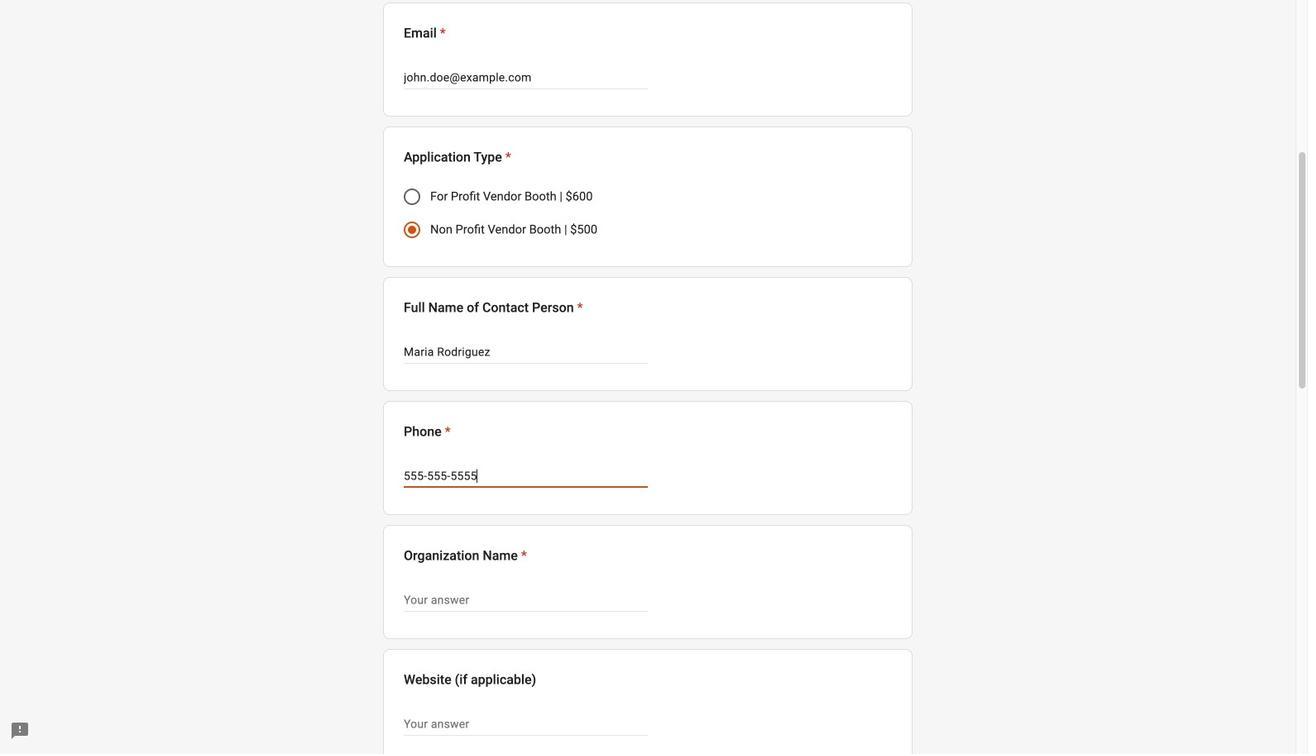 Task type: locate. For each thing, give the bounding box(es) containing it.
required question element for fifth heading from the bottom
[[437, 23, 446, 43]]

None text field
[[404, 343, 648, 363], [404, 715, 648, 735], [404, 343, 648, 363], [404, 715, 648, 735]]

required question element
[[437, 23, 446, 43], [502, 147, 512, 167], [574, 298, 583, 318], [442, 422, 451, 442], [518, 546, 527, 566]]

heading
[[404, 23, 892, 43], [404, 147, 512, 167], [404, 298, 583, 318], [404, 422, 451, 442], [404, 546, 527, 566]]

None text field
[[404, 467, 648, 487], [404, 591, 648, 611], [404, 467, 648, 487], [404, 591, 648, 611]]

list item
[[383, 2, 913, 117]]

3 heading from the top
[[404, 298, 583, 318]]

required question element for fourth heading from the bottom of the page
[[502, 147, 512, 167]]

Your email email field
[[404, 68, 648, 88]]

list
[[383, 2, 913, 755]]

report a problem to google image
[[10, 722, 30, 742]]

for profit vendor booth | $600 image
[[404, 189, 421, 205]]

required question element for 3rd heading from the bottom of the page
[[574, 298, 583, 318]]

2 heading from the top
[[404, 147, 512, 167]]



Task type: vqa. For each thing, say whether or not it's contained in the screenshot.
an
no



Task type: describe. For each thing, give the bounding box(es) containing it.
non profit vendor booth | $500 image
[[408, 226, 416, 234]]

required question element for 1st heading from the bottom of the page
[[518, 546, 527, 566]]

Non Profit Vendor Booth | $500 radio
[[404, 222, 421, 238]]

1 heading from the top
[[404, 23, 892, 43]]

required question element for second heading from the bottom
[[442, 422, 451, 442]]

4 heading from the top
[[404, 422, 451, 442]]

For Profit Vendor Booth | $600 radio
[[404, 189, 421, 205]]

5 heading from the top
[[404, 546, 527, 566]]



